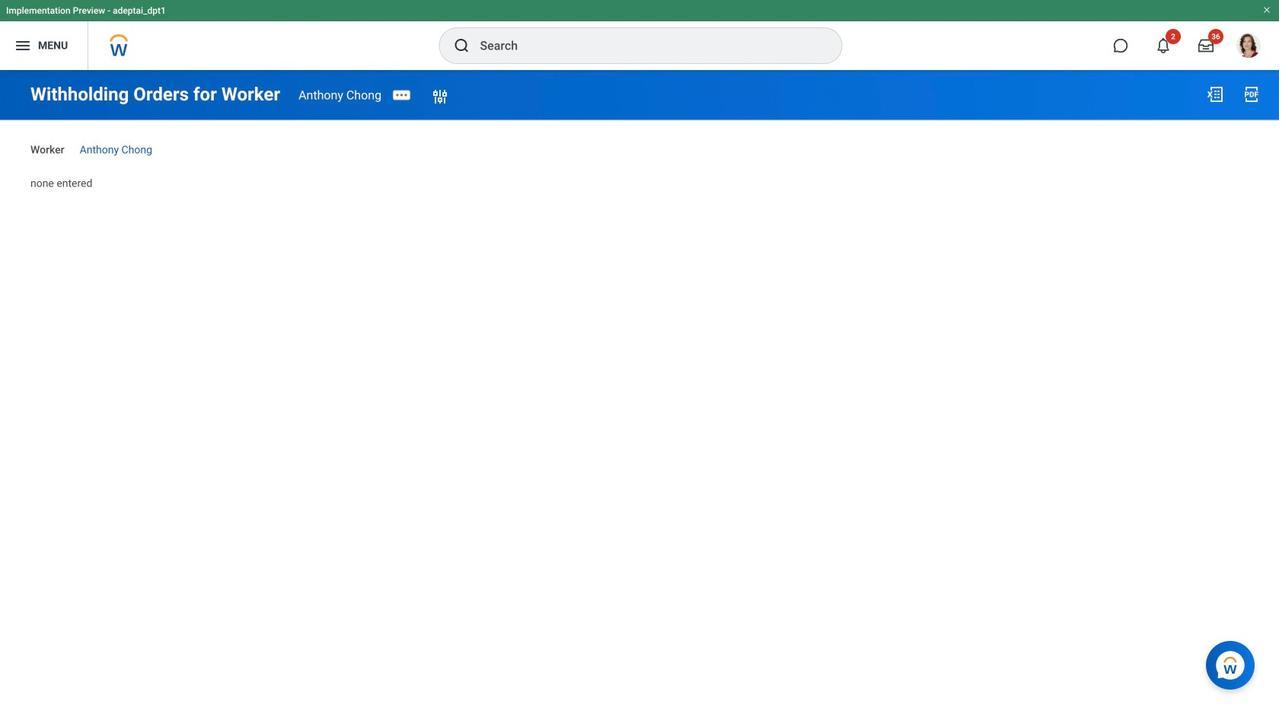 Task type: describe. For each thing, give the bounding box(es) containing it.
export to excel image
[[1206, 85, 1225, 104]]

search image
[[453, 37, 471, 55]]

close environment banner image
[[1263, 5, 1272, 14]]

notifications large image
[[1156, 38, 1171, 53]]



Task type: locate. For each thing, give the bounding box(es) containing it.
justify image
[[14, 37, 32, 55]]

view printable version (pdf) image
[[1243, 85, 1261, 104]]

profile logan mcneil image
[[1237, 34, 1261, 61]]

change selection image
[[431, 87, 449, 106]]

inbox large image
[[1199, 38, 1214, 53]]

Search Workday  search field
[[480, 29, 811, 62]]

banner
[[0, 0, 1279, 70]]

main content
[[0, 70, 1279, 204]]



Task type: vqa. For each thing, say whether or not it's contained in the screenshot.
BOOK OPEN image
no



